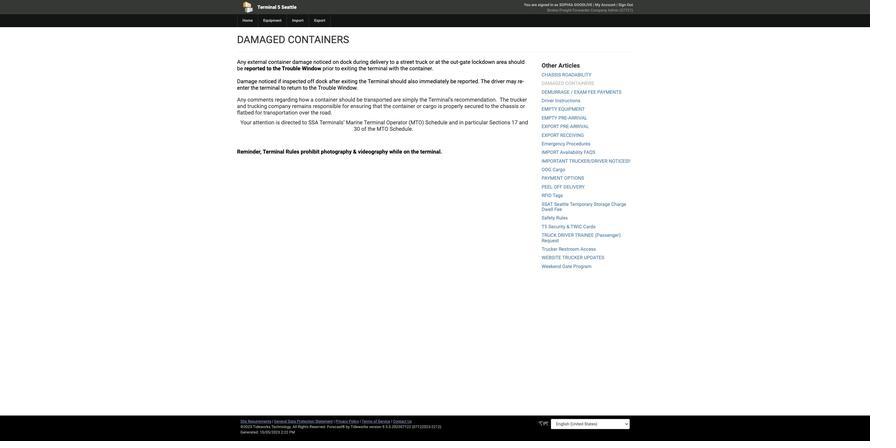 Task type: locate. For each thing, give the bounding box(es) containing it.
noticed right damage at the left of the page
[[313, 59, 331, 65]]

& left videography at top
[[353, 149, 357, 155]]

2 horizontal spatial be
[[450, 78, 456, 85]]

0 vertical spatial arrival
[[569, 115, 587, 121]]

account
[[602, 3, 616, 7]]

export up 'emergency'
[[542, 132, 559, 138]]

equipment
[[263, 18, 282, 23]]

the left driver
[[481, 78, 490, 85]]

1 any from the top
[[237, 59, 246, 65]]

0 horizontal spatial and
[[237, 103, 246, 109]]

1 export from the top
[[542, 124, 559, 129]]

my
[[595, 3, 601, 7]]

0 horizontal spatial trouble
[[282, 65, 301, 72]]

terminal left with
[[368, 65, 388, 72]]

notices!!
[[609, 158, 631, 164]]

peel
[[542, 184, 553, 190]]

dock left during
[[340, 59, 352, 65]]

0 vertical spatial pre-
[[559, 115, 569, 121]]

1 vertical spatial pre-
[[561, 124, 570, 129]]

1 vertical spatial rules
[[556, 215, 568, 221]]

any inside any external container damage noticed on dock during delivery to a street truck or at the out-gate lockdown area should be
[[237, 59, 246, 65]]

are left simply
[[394, 97, 401, 103]]

1 vertical spatial the
[[500, 97, 509, 103]]

empty down driver on the right of page
[[542, 107, 557, 112]]

of right 30
[[362, 126, 367, 132]]

any inside any comments regarding how a container should be transported are simply the terminal's recommendation.  the trucker and trucking company remains responsible for ensuring that the container or cargo is properly secured to the chassis or flatbed for transportation over the road. your attention is directed to ssa terminals' marine terminal operator (mto) schedule and in particular sections 17 and 30 of the mto schedule.
[[237, 97, 246, 103]]

terminal down that
[[364, 119, 385, 126]]

a left street
[[396, 59, 399, 65]]

1 horizontal spatial trouble
[[318, 85, 336, 91]]

is right cargo
[[438, 103, 442, 109]]

container up operator on the left top of page
[[393, 103, 415, 109]]

dwell
[[542, 207, 553, 212]]

website
[[542, 255, 561, 261]]

0 vertical spatial on
[[333, 59, 339, 65]]

if
[[278, 78, 281, 85]]

1 vertical spatial is
[[276, 119, 280, 126]]

arrival down equipment in the top right of the page
[[569, 115, 587, 121]]

seattle inside other articles chassis roadability damaged containers demurrage / exam fee payments driver instructions empty equipment empty pre-arrival export pre-arrival export receiving emergency procedures import availability faqs important trucker/driver notices!! oog cargo payment options peel off delivery rfid tags ssat seattle temporary storage charge dwell fee safety rules t5 security & twic cards truck driver trainee (passenger) request trucker restroom access website trucker updates weekend gate program
[[554, 202, 569, 207]]

noticed left if
[[259, 78, 277, 85]]

are
[[532, 3, 537, 7], [394, 97, 401, 103]]

reminder,
[[237, 149, 262, 155]]

trouble inside damage noticed if inspected off dock after exiting the terminal should also immediately be reported. the driver may re- enter the terminal to return to the trouble window.
[[318, 85, 336, 91]]

pre- down empty equipment link
[[559, 115, 569, 121]]

0 horizontal spatial damaged
[[237, 34, 285, 46]]

1 vertical spatial any
[[237, 97, 246, 103]]

exiting up the window.
[[341, 65, 357, 72]]

dock inside any external container damage noticed on dock during delivery to a street truck or at the out-gate lockdown area should be
[[340, 59, 352, 65]]

reported.
[[458, 78, 480, 85]]

any down enter
[[237, 97, 246, 103]]

0 vertical spatial noticed
[[313, 59, 331, 65]]

terminal up comments
[[260, 85, 280, 91]]

the right at
[[442, 59, 449, 65]]

the
[[442, 59, 449, 65], [273, 65, 281, 72], [359, 65, 366, 72], [401, 65, 408, 72], [359, 78, 367, 85], [251, 85, 259, 91], [309, 85, 317, 91], [420, 97, 427, 103], [384, 103, 391, 109], [491, 103, 499, 109], [311, 109, 319, 116], [368, 126, 376, 132], [411, 149, 419, 155]]

the left trucker
[[500, 97, 509, 103]]

1 exiting from the top
[[341, 65, 357, 72]]

0 vertical spatial should
[[508, 59, 525, 65]]

1 vertical spatial terminal
[[260, 85, 280, 91]]

and right 17 at the top right
[[519, 119, 528, 126]]

2 exiting from the top
[[342, 78, 358, 85]]

0 vertical spatial trouble
[[282, 65, 301, 72]]

exiting right after
[[342, 78, 358, 85]]

trucker
[[510, 97, 527, 103]]

during
[[353, 59, 369, 65]]

request
[[542, 238, 559, 243]]

1 horizontal spatial in
[[551, 3, 554, 7]]

in left particular at top
[[459, 119, 464, 126]]

0 horizontal spatial be
[[237, 65, 243, 72]]

container
[[268, 59, 291, 65], [315, 97, 338, 103], [393, 103, 415, 109]]

0 vertical spatial rules
[[286, 149, 299, 155]]

immediately
[[420, 78, 449, 85]]

in inside any comments regarding how a container should be transported are simply the terminal's recommendation.  the trucker and trucking company remains responsible for ensuring that the container or cargo is properly secured to the chassis or flatbed for transportation over the road. your attention is directed to ssa terminals' marine terminal operator (mto) schedule and in particular sections 17 and 30 of the mto schedule.
[[459, 119, 464, 126]]

| left sign
[[617, 3, 618, 7]]

1 horizontal spatial seattle
[[554, 202, 569, 207]]

pre-
[[559, 115, 569, 121], [561, 124, 570, 129]]

for up the attention
[[255, 109, 262, 116]]

2 horizontal spatial should
[[508, 59, 525, 65]]

the left terminal.
[[411, 149, 419, 155]]

driver
[[491, 78, 505, 85]]

damage
[[292, 59, 312, 65]]

0 vertical spatial damaged
[[237, 34, 285, 46]]

truck
[[416, 59, 428, 65]]

a inside any external container damage noticed on dock during delivery to a street truck or at the out-gate lockdown area should be
[[396, 59, 399, 65]]

1 vertical spatial are
[[394, 97, 401, 103]]

dock right off at top left
[[316, 78, 328, 85]]

terminal inside damage noticed if inspected off dock after exiting the terminal should also immediately be reported. the driver may re- enter the terminal to return to the trouble window.
[[260, 85, 280, 91]]

or left cargo
[[417, 103, 422, 109]]

damaged down equipment link
[[237, 34, 285, 46]]

the right the window.
[[359, 78, 367, 85]]

or left at
[[429, 59, 434, 65]]

1 vertical spatial should
[[390, 78, 407, 85]]

dock
[[340, 59, 352, 65], [316, 78, 328, 85]]

1 horizontal spatial terminal
[[368, 65, 388, 72]]

and
[[237, 103, 246, 109], [449, 119, 458, 126], [519, 119, 528, 126]]

container inside any external container damage noticed on dock during delivery to a street truck or at the out-gate lockdown area should be
[[268, 59, 291, 65]]

1 horizontal spatial dock
[[340, 59, 352, 65]]

terms
[[362, 420, 373, 424]]

charge
[[611, 202, 627, 207]]

export
[[314, 18, 325, 23]]

or right chassis
[[520, 103, 525, 109]]

arrival up receiving
[[570, 124, 589, 129]]

1 horizontal spatial for
[[342, 103, 349, 109]]

trucker
[[542, 247, 558, 252]]

0 vertical spatial are
[[532, 3, 537, 7]]

& inside other articles chassis roadability damaged containers demurrage / exam fee payments driver instructions empty equipment empty pre-arrival export pre-arrival export receiving emergency procedures import availability faqs important trucker/driver notices!! oog cargo payment options peel off delivery rfid tags ssat seattle temporary storage charge dwell fee safety rules t5 security & twic cards truck driver trainee (passenger) request trucker restroom access website trucker updates weekend gate program
[[567, 224, 570, 229]]

0 vertical spatial dock
[[340, 59, 352, 65]]

0 horizontal spatial on
[[333, 59, 339, 65]]

1 vertical spatial damaged
[[542, 81, 564, 86]]

1 vertical spatial export
[[542, 132, 559, 138]]

0 horizontal spatial are
[[394, 97, 401, 103]]

0 horizontal spatial in
[[459, 119, 464, 126]]

empty down empty equipment link
[[542, 115, 557, 121]]

export
[[542, 124, 559, 129], [542, 132, 559, 138]]

©2023 tideworks
[[241, 425, 271, 429]]

should inside damage noticed if inspected off dock after exiting the terminal should also immediately be reported. the driver may re- enter the terminal to return to the trouble window.
[[390, 78, 407, 85]]

a inside any comments regarding how a container should be transported are simply the terminal's recommendation.  the trucker and trucking company remains responsible for ensuring that the container or cargo is properly secured to the chassis or flatbed for transportation over the road. your attention is directed to ssa terminals' marine terminal operator (mto) schedule and in particular sections 17 and 30 of the mto schedule.
[[311, 97, 314, 103]]

|
[[593, 3, 594, 7], [617, 3, 618, 7], [272, 420, 273, 424], [334, 420, 335, 424], [360, 420, 361, 424], [391, 420, 392, 424]]

secured
[[465, 103, 484, 109]]

damage
[[237, 78, 257, 85]]

any external container damage noticed on dock during delivery to a street truck or at the out-gate lockdown area should be
[[237, 59, 525, 72]]

be left reported.
[[450, 78, 456, 85]]

the right enter
[[251, 85, 259, 91]]

0 horizontal spatial is
[[276, 119, 280, 126]]

0 horizontal spatial a
[[311, 97, 314, 103]]

is
[[438, 103, 442, 109], [276, 119, 280, 126]]

1 vertical spatial seattle
[[554, 202, 569, 207]]

1 vertical spatial exiting
[[342, 78, 358, 85]]

1 horizontal spatial on
[[404, 149, 410, 155]]

0 horizontal spatial terminal
[[260, 85, 280, 91]]

articles
[[559, 62, 580, 69]]

home link
[[237, 14, 258, 27]]

0 horizontal spatial should
[[339, 97, 355, 103]]

export up export receiving link
[[542, 124, 559, 129]]

general
[[274, 420, 287, 424]]

the up how
[[309, 85, 317, 91]]

rfid
[[542, 193, 552, 198]]

pre- down empty pre-arrival link
[[561, 124, 570, 129]]

truck
[[542, 233, 557, 238]]

should down with
[[390, 78, 407, 85]]

damaged down chassis
[[542, 81, 564, 86]]

of up version
[[374, 420, 377, 424]]

privacy
[[336, 420, 348, 424]]

exiting inside damage noticed if inspected off dock after exiting the terminal should also immediately be reported. the driver may re- enter the terminal to return to the trouble window.
[[342, 78, 358, 85]]

2212)
[[432, 425, 441, 429]]

terminal down any external container damage noticed on dock during delivery to a street truck or at the out-gate lockdown area should be
[[368, 78, 389, 85]]

1 horizontal spatial containers
[[566, 81, 594, 86]]

1 vertical spatial trouble
[[318, 85, 336, 91]]

seattle right 5
[[282, 4, 297, 10]]

out-
[[451, 59, 460, 65]]

0 horizontal spatial &
[[353, 149, 357, 155]]

0 vertical spatial of
[[362, 126, 367, 132]]

0 vertical spatial be
[[237, 65, 243, 72]]

1 horizontal spatial the
[[500, 97, 509, 103]]

container up if
[[268, 59, 291, 65]]

0 horizontal spatial of
[[362, 126, 367, 132]]

0 horizontal spatial container
[[268, 59, 291, 65]]

to left ssa
[[302, 119, 307, 126]]

1 horizontal spatial be
[[357, 97, 363, 103]]

to right delivery
[[390, 59, 395, 65]]

on up after
[[333, 59, 339, 65]]

trouble up inspected
[[282, 65, 301, 72]]

schedule.
[[390, 126, 413, 132]]

off
[[554, 184, 563, 190]]

are inside any comments regarding how a container should be transported are simply the terminal's recommendation.  the trucker and trucking company remains responsible for ensuring that the container or cargo is properly secured to the chassis or flatbed for transportation over the road. your attention is directed to ssa terminals' marine terminal operator (mto) schedule and in particular sections 17 and 30 of the mto schedule.
[[394, 97, 401, 103]]

transported
[[364, 97, 392, 103]]

1 vertical spatial noticed
[[259, 78, 277, 85]]

payment
[[542, 176, 563, 181]]

0 vertical spatial a
[[396, 59, 399, 65]]

a right how
[[311, 97, 314, 103]]

1 horizontal spatial should
[[390, 78, 407, 85]]

may
[[506, 78, 517, 85]]

weekend
[[542, 264, 561, 269]]

0 vertical spatial exiting
[[341, 65, 357, 72]]

& left twic
[[567, 224, 570, 229]]

0 vertical spatial seattle
[[282, 4, 297, 10]]

twic
[[571, 224, 582, 229]]

exiting for after
[[342, 78, 358, 85]]

0 vertical spatial empty
[[542, 107, 557, 112]]

0 horizontal spatial rules
[[286, 149, 299, 155]]

| left 'general'
[[272, 420, 273, 424]]

rules down "fee"
[[556, 215, 568, 221]]

and down properly
[[449, 119, 458, 126]]

is down transportation
[[276, 119, 280, 126]]

for left 'ensuring'
[[342, 103, 349, 109]]

terminal right reminder,
[[263, 149, 284, 155]]

1 horizontal spatial container
[[315, 97, 338, 103]]

0 horizontal spatial dock
[[316, 78, 328, 85]]

terminal
[[368, 65, 388, 72], [260, 85, 280, 91]]

be down the window.
[[357, 97, 363, 103]]

0 vertical spatial the
[[481, 78, 490, 85]]

container up road.
[[315, 97, 338, 103]]

terminal inside damage noticed if inspected off dock after exiting the terminal should also immediately be reported. the driver may re- enter the terminal to return to the trouble window.
[[368, 78, 389, 85]]

other
[[542, 62, 557, 69]]

1 vertical spatial empty
[[542, 115, 557, 121]]

seattle down tags at the right of page
[[554, 202, 569, 207]]

oog cargo link
[[542, 167, 566, 172]]

1 vertical spatial dock
[[316, 78, 328, 85]]

regarding
[[275, 97, 298, 103]]

on inside any external container damage noticed on dock during delivery to a street truck or at the out-gate lockdown area should be
[[333, 59, 339, 65]]

to right return
[[303, 85, 308, 91]]

general data protection statement link
[[274, 420, 333, 424]]

security
[[549, 224, 566, 229]]

/
[[571, 89, 573, 95]]

in inside you are signed in as sophia goodlive | my account | sign out broker/freight forwarder company admin (57721)
[[551, 3, 554, 7]]

version
[[369, 425, 382, 429]]

options
[[564, 176, 584, 181]]

0 horizontal spatial containers
[[288, 34, 349, 46]]

re-
[[518, 78, 524, 85]]

should right area
[[508, 59, 525, 65]]

0 vertical spatial containers
[[288, 34, 349, 46]]

1 vertical spatial containers
[[566, 81, 594, 86]]

2 export from the top
[[542, 132, 559, 138]]

1 vertical spatial &
[[567, 224, 570, 229]]

1 vertical spatial of
[[374, 420, 377, 424]]

2 any from the top
[[237, 97, 246, 103]]

1 vertical spatial be
[[450, 78, 456, 85]]

the left delivery
[[359, 65, 366, 72]]

1 vertical spatial arrival
[[570, 124, 589, 129]]

0 vertical spatial in
[[551, 3, 554, 7]]

0 horizontal spatial noticed
[[259, 78, 277, 85]]

containers up exam
[[566, 81, 594, 86]]

weekend gate program link
[[542, 264, 592, 269]]

trouble right off at top left
[[318, 85, 336, 91]]

be
[[237, 65, 243, 72], [450, 78, 456, 85], [357, 97, 363, 103]]

privacy policy link
[[336, 420, 359, 424]]

lockdown
[[472, 59, 495, 65]]

while
[[390, 149, 402, 155]]

noticed
[[313, 59, 331, 65], [259, 78, 277, 85]]

rules left prohibit
[[286, 149, 299, 155]]

terminal inside any comments regarding how a container should be transported are simply the terminal's recommendation.  the trucker and trucking company remains responsible for ensuring that the container or cargo is properly secured to the chassis or flatbed for transportation over the road. your attention is directed to ssa terminals' marine terminal operator (mto) schedule and in particular sections 17 and 30 of the mto schedule.
[[364, 119, 385, 126]]

0 vertical spatial export
[[542, 124, 559, 129]]

should inside any external container damage noticed on dock during delivery to a street truck or at the out-gate lockdown area should be
[[508, 59, 525, 65]]

2 horizontal spatial container
[[393, 103, 415, 109]]

1 horizontal spatial rules
[[556, 215, 568, 221]]

dock inside damage noticed if inspected off dock after exiting the terminal should also immediately be reported. the driver may re- enter the terminal to return to the trouble window.
[[316, 78, 328, 85]]

on
[[333, 59, 339, 65], [404, 149, 410, 155]]

t5 security & twic cards link
[[542, 224, 596, 229]]

any for any comments regarding how a container should be transported are simply the terminal's recommendation.  the trucker and trucking company remains responsible for ensuring that the container or cargo is properly secured to the chassis or flatbed for transportation over the road. your attention is directed to ssa terminals' marine terminal operator (mto) schedule and in particular sections 17 and 30 of the mto schedule.
[[237, 97, 246, 103]]

1 horizontal spatial is
[[438, 103, 442, 109]]

1 horizontal spatial are
[[532, 3, 537, 7]]

5
[[278, 4, 280, 10]]

1 horizontal spatial noticed
[[313, 59, 331, 65]]

0 vertical spatial &
[[353, 149, 357, 155]]

responsible
[[313, 103, 341, 109]]

any left "external"
[[237, 59, 246, 65]]

should down the window.
[[339, 97, 355, 103]]

and left trucking
[[237, 103, 246, 109]]

1 horizontal spatial and
[[449, 119, 458, 126]]

0 vertical spatial is
[[438, 103, 442, 109]]

any
[[237, 59, 246, 65], [237, 97, 246, 103]]

&
[[353, 149, 357, 155], [567, 224, 570, 229]]

0 horizontal spatial the
[[481, 78, 490, 85]]

1 vertical spatial on
[[404, 149, 410, 155]]

be up damage
[[237, 65, 243, 72]]

or inside any external container damage noticed on dock during delivery to a street truck or at the out-gate lockdown area should be
[[429, 59, 434, 65]]

fee
[[555, 207, 562, 212]]

0 horizontal spatial seattle
[[282, 4, 297, 10]]

faqs
[[584, 150, 596, 155]]

1 horizontal spatial or
[[429, 59, 434, 65]]

0 vertical spatial any
[[237, 59, 246, 65]]

in left as
[[551, 3, 554, 7]]

1 horizontal spatial a
[[396, 59, 399, 65]]

on right while
[[404, 149, 410, 155]]

to inside any external container damage noticed on dock during delivery to a street truck or at the out-gate lockdown area should be
[[390, 59, 395, 65]]

the up ssa
[[311, 109, 319, 116]]

1 horizontal spatial damaged
[[542, 81, 564, 86]]

cards
[[584, 224, 596, 229]]

export receiving link
[[542, 132, 584, 138]]

2 vertical spatial should
[[339, 97, 355, 103]]

0 horizontal spatial or
[[417, 103, 422, 109]]

containers down export link
[[288, 34, 349, 46]]

updates
[[584, 255, 605, 261]]

are right you
[[532, 3, 537, 7]]

1 vertical spatial in
[[459, 119, 464, 126]]

1 horizontal spatial &
[[567, 224, 570, 229]]

tideworks
[[351, 425, 368, 429]]

1 horizontal spatial of
[[374, 420, 377, 424]]

17
[[512, 119, 518, 126]]

mto
[[377, 126, 388, 132]]

are inside you are signed in as sophia goodlive | my account | sign out broker/freight forwarder company admin (57721)
[[532, 3, 537, 7]]

| up forecast®
[[334, 420, 335, 424]]

instructions
[[555, 98, 581, 103]]

1 vertical spatial a
[[311, 97, 314, 103]]

how
[[299, 97, 309, 103]]

damaged inside other articles chassis roadability damaged containers demurrage / exam fee payments driver instructions empty equipment empty pre-arrival export pre-arrival export receiving emergency procedures import availability faqs important trucker/driver notices!! oog cargo payment options peel off delivery rfid tags ssat seattle temporary storage charge dwell fee safety rules t5 security & twic cards truck driver trainee (passenger) request trucker restroom access website trucker updates weekend gate program
[[542, 81, 564, 86]]

or
[[429, 59, 434, 65], [417, 103, 422, 109], [520, 103, 525, 109]]

2 vertical spatial be
[[357, 97, 363, 103]]



Task type: vqa. For each thing, say whether or not it's contained in the screenshot.
1st the 'exiting' from the bottom of the page
yes



Task type: describe. For each thing, give the bounding box(es) containing it.
to right prior
[[335, 65, 340, 72]]

2:22
[[281, 430, 288, 435]]

noticed inside any external container damage noticed on dock during delivery to a street truck or at the out-gate lockdown area should be
[[313, 59, 331, 65]]

by
[[346, 425, 350, 429]]

the up if
[[273, 65, 281, 72]]

important
[[542, 158, 568, 164]]

2 horizontal spatial or
[[520, 103, 525, 109]]

signed
[[538, 3, 550, 7]]

be inside any comments regarding how a container should be transported are simply the terminal's recommendation.  the trucker and trucking company remains responsible for ensuring that the container or cargo is properly secured to the chassis or flatbed for transportation over the road. your attention is directed to ssa terminals' marine terminal operator (mto) schedule and in particular sections 17 and 30 of the mto schedule.
[[357, 97, 363, 103]]

properly
[[444, 103, 463, 109]]

gate
[[562, 264, 572, 269]]

access
[[581, 247, 596, 252]]

the inside any external container damage noticed on dock during delivery to a street truck or at the out-gate lockdown area should be
[[442, 59, 449, 65]]

broker/freight
[[548, 8, 572, 13]]

photography
[[321, 149, 352, 155]]

driver instructions link
[[542, 98, 581, 103]]

peel off delivery link
[[542, 184, 585, 190]]

| left my on the right top of page
[[593, 3, 594, 7]]

home
[[243, 18, 253, 23]]

seattle inside terminal 5 seattle link
[[282, 4, 297, 10]]

the inside any comments regarding how a container should be transported are simply the terminal's recommendation.  the trucker and trucking company remains responsible for ensuring that the container or cargo is properly secured to the chassis or flatbed for transportation over the road. your attention is directed to ssa terminals' marine terminal operator (mto) schedule and in particular sections 17 and 30 of the mto schedule.
[[500, 97, 509, 103]]

prohibit
[[301, 149, 320, 155]]

(mto)
[[409, 119, 424, 126]]

forecast®
[[327, 425, 345, 429]]

(07122023-
[[412, 425, 432, 429]]

to right reported
[[267, 65, 272, 72]]

over
[[299, 109, 310, 116]]

road.
[[320, 109, 332, 116]]

the left mto
[[368, 126, 376, 132]]

storage
[[594, 202, 610, 207]]

reserved.
[[310, 425, 326, 429]]

to right secured on the top right
[[485, 103, 490, 109]]

delivery
[[370, 59, 389, 65]]

window
[[302, 65, 321, 72]]

ssa
[[308, 119, 318, 126]]

tags
[[553, 193, 563, 198]]

receiving
[[561, 132, 584, 138]]

0 horizontal spatial for
[[255, 109, 262, 116]]

generated:
[[241, 430, 259, 435]]

be inside damage noticed if inspected off dock after exiting the terminal should also immediately be reported. the driver may re- enter the terminal to return to the trouble window.
[[450, 78, 456, 85]]

of inside site requirements | general data protection statement | privacy policy | terms of service | contact us ©2023 tideworks technology. all rights reserved. forecast® by tideworks version 9.5.0.202307122 (07122023-2212) generated: 10/05/2023 2:22 pm
[[374, 420, 377, 424]]

operator
[[386, 119, 407, 126]]

as
[[555, 3, 559, 7]]

fee
[[588, 89, 596, 95]]

admin
[[608, 8, 619, 13]]

exiting for to
[[341, 65, 357, 72]]

external
[[248, 59, 267, 65]]

pm
[[289, 430, 295, 435]]

website trucker updates link
[[542, 255, 605, 261]]

trucker
[[562, 255, 583, 261]]

any for any external container damage noticed on dock during delivery to a street truck or at the out-gate lockdown area should be
[[237, 59, 246, 65]]

transportation
[[264, 109, 298, 116]]

0 vertical spatial terminal
[[368, 65, 388, 72]]

that
[[373, 103, 382, 109]]

noticed inside damage noticed if inspected off dock after exiting the terminal should also immediately be reported. the driver may re- enter the terminal to return to the trouble window.
[[259, 78, 277, 85]]

the left chassis
[[491, 103, 499, 109]]

to left return
[[281, 85, 286, 91]]

truck driver trainee (passenger) request link
[[542, 233, 621, 243]]

of inside any comments regarding how a container should be transported are simply the terminal's recommendation.  the trucker and trucking company remains responsible for ensuring that the container or cargo is properly secured to the chassis or flatbed for transportation over the road. your attention is directed to ssa terminals' marine terminal operator (mto) schedule and in particular sections 17 and 30 of the mto schedule.
[[362, 126, 367, 132]]

statement
[[315, 420, 333, 424]]

sign out link
[[619, 3, 633, 7]]

be inside any external container damage noticed on dock during delivery to a street truck or at the out-gate lockdown area should be
[[237, 65, 243, 72]]

with
[[389, 65, 399, 72]]

(57721)
[[620, 8, 633, 13]]

at
[[435, 59, 440, 65]]

us
[[407, 420, 412, 424]]

import
[[292, 18, 304, 23]]

attention
[[253, 119, 275, 126]]

the right with
[[401, 65, 408, 72]]

2 horizontal spatial and
[[519, 119, 528, 126]]

also
[[408, 78, 418, 85]]

service
[[378, 420, 390, 424]]

should inside any comments regarding how a container should be transported are simply the terminal's recommendation.  the trucker and trucking company remains responsible for ensuring that the container or cargo is properly secured to the chassis or flatbed for transportation over the road. your attention is directed to ssa terminals' marine terminal operator (mto) schedule and in particular sections 17 and 30 of the mto schedule.
[[339, 97, 355, 103]]

| up 9.5.0.202307122
[[391, 420, 392, 424]]

sophia
[[560, 3, 573, 7]]

1 empty from the top
[[542, 107, 557, 112]]

the right simply
[[420, 97, 427, 103]]

export pre-arrival link
[[542, 124, 589, 129]]

important trucker/driver notices!! link
[[542, 158, 631, 164]]

demurrage / exam fee payments link
[[542, 89, 622, 95]]

2 empty from the top
[[542, 115, 557, 121]]

flatbed
[[237, 109, 254, 116]]

terminal.
[[420, 149, 442, 155]]

comments
[[248, 97, 274, 103]]

particular
[[465, 119, 488, 126]]

| up tideworks
[[360, 420, 361, 424]]

damage noticed if inspected off dock after exiting the terminal should also immediately be reported. the driver may re- enter the terminal to return to the trouble window.
[[237, 78, 524, 91]]

rules inside other articles chassis roadability damaged containers demurrage / exam fee payments driver instructions empty equipment empty pre-arrival export pre-arrival export receiving emergency procedures import availability faqs important trucker/driver notices!! oog cargo payment options peel off delivery rfid tags ssat seattle temporary storage charge dwell fee safety rules t5 security & twic cards truck driver trainee (passenger) request trucker restroom access website trucker updates weekend gate program
[[556, 215, 568, 221]]

containers inside other articles chassis roadability damaged containers demurrage / exam fee payments driver instructions empty equipment empty pre-arrival export pre-arrival export receiving emergency procedures import availability faqs important trucker/driver notices!! oog cargo payment options peel off delivery rfid tags ssat seattle temporary storage charge dwell fee safety rules t5 security & twic cards truck driver trainee (passenger) request trucker restroom access website trucker updates weekend gate program
[[566, 81, 594, 86]]

demurrage
[[542, 89, 570, 95]]

other articles chassis roadability damaged containers demurrage / exam fee payments driver instructions empty equipment empty pre-arrival export pre-arrival export receiving emergency procedures import availability faqs important trucker/driver notices!! oog cargo payment options peel off delivery rfid tags ssat seattle temporary storage charge dwell fee safety rules t5 security & twic cards truck driver trainee (passenger) request trucker restroom access website trucker updates weekend gate program
[[542, 62, 631, 269]]

terminal left 5
[[258, 4, 276, 10]]

ensuring
[[351, 103, 371, 109]]

terminal's
[[429, 97, 453, 103]]

emergency procedures link
[[542, 141, 591, 147]]

sections
[[490, 119, 510, 126]]

cargo
[[423, 103, 437, 109]]

terminals'
[[320, 119, 345, 126]]

protection
[[297, 420, 314, 424]]

window.
[[338, 85, 358, 91]]

rfid tags link
[[542, 193, 563, 198]]

safety
[[542, 215, 555, 221]]

remains
[[292, 103, 312, 109]]

(passenger)
[[595, 233, 621, 238]]

forwarder
[[573, 8, 590, 13]]

rights
[[298, 425, 309, 429]]

export link
[[309, 14, 330, 27]]

the right that
[[384, 103, 391, 109]]

inspected
[[283, 78, 306, 85]]

payments
[[598, 89, 622, 95]]

technology.
[[271, 425, 292, 429]]

import availability faqs link
[[542, 150, 596, 155]]

the inside damage noticed if inspected off dock after exiting the terminal should also immediately be reported. the driver may re- enter the terminal to return to the trouble window.
[[481, 78, 490, 85]]

9.5.0.202307122
[[383, 425, 411, 429]]

empty equipment link
[[542, 107, 585, 112]]



